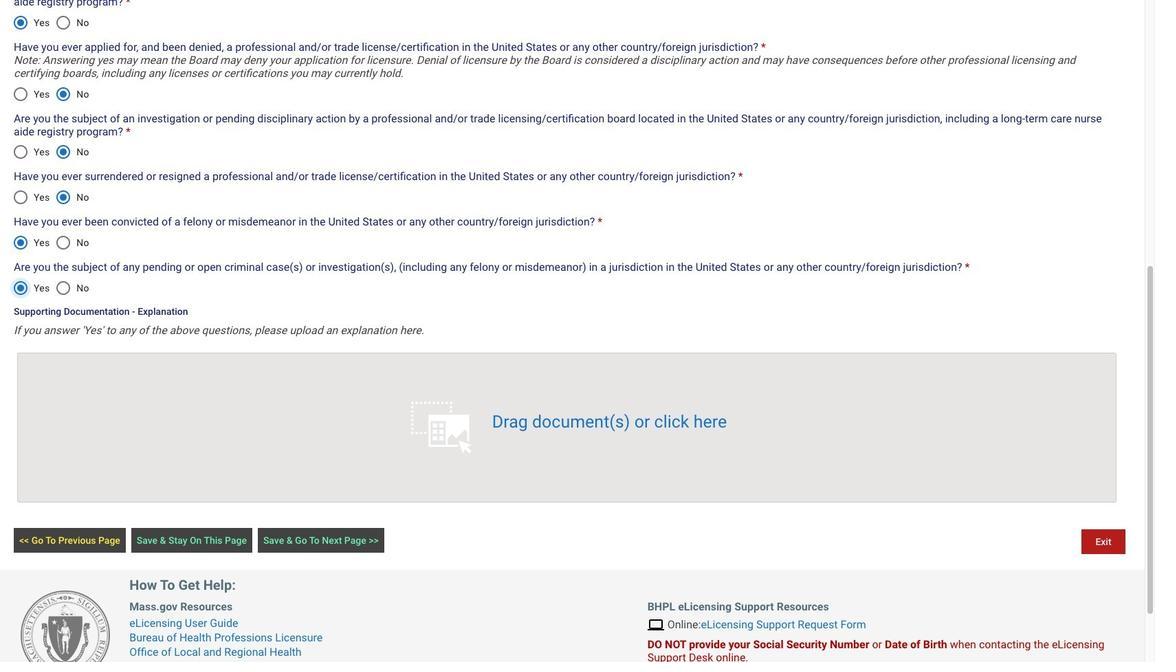 Task type: describe. For each thing, give the bounding box(es) containing it.
5 option group from the top
[[6, 226, 96, 259]]

2 option group from the top
[[6, 77, 96, 110]]

4 option group from the top
[[6, 181, 96, 214]]



Task type: locate. For each thing, give the bounding box(es) containing it.
3 option group from the top
[[6, 136, 96, 169]]

option group
[[6, 6, 96, 39], [6, 77, 96, 110], [6, 136, 96, 169], [6, 181, 96, 214], [6, 226, 96, 259], [6, 271, 96, 305]]

1 option group from the top
[[6, 6, 96, 39]]

6 option group from the top
[[6, 271, 96, 305]]

massachusetts state seal image
[[21, 591, 110, 663]]



Task type: vqa. For each thing, say whether or not it's contained in the screenshot.
4th Option Group
yes



